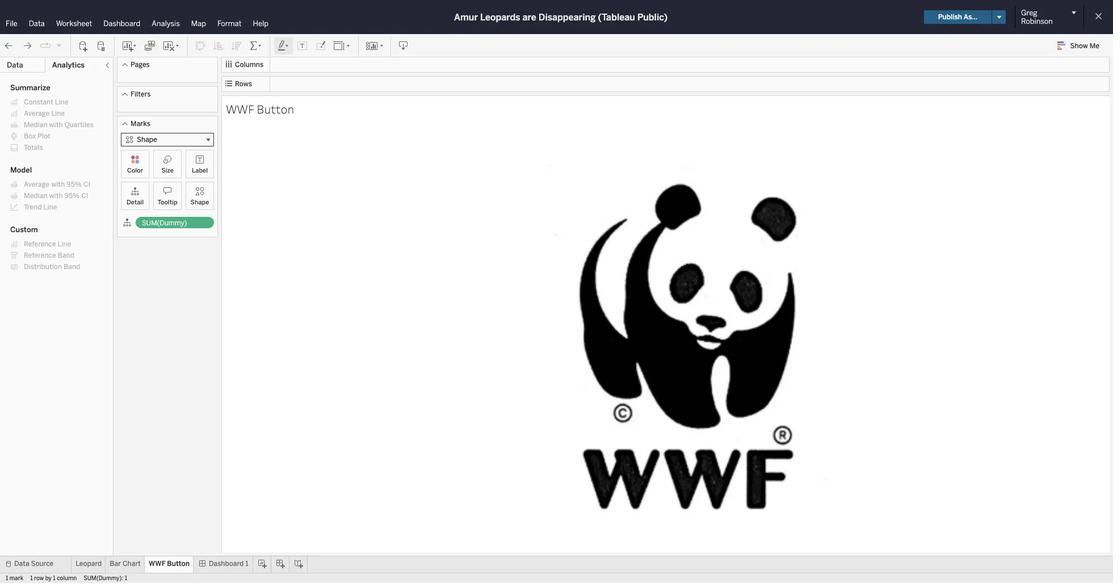 Task type: describe. For each thing, give the bounding box(es) containing it.
are
[[523, 12, 536, 22]]

publish as...
[[938, 13, 978, 21]]

analysis
[[152, 19, 180, 28]]

show mark labels image
[[297, 40, 308, 51]]

0 vertical spatial button
[[257, 101, 294, 117]]

rows
[[235, 80, 252, 88]]

trend line
[[24, 203, 57, 211]]

worksheet
[[56, 19, 92, 28]]

leopard
[[76, 560, 102, 568]]

0 horizontal spatial wwf button
[[149, 560, 190, 568]]

95% for median with 95% ci
[[64, 192, 80, 200]]

constant
[[24, 98, 53, 106]]

label
[[192, 167, 208, 174]]

1 mark
[[6, 575, 23, 582]]

box plot
[[24, 132, 50, 140]]

columns
[[235, 61, 264, 69]]

95% for average with 95% ci
[[66, 181, 82, 188]]

by
[[45, 575, 52, 582]]

model
[[10, 166, 32, 174]]

leopards
[[480, 12, 520, 22]]

download image
[[398, 40, 409, 51]]

data source
[[14, 560, 54, 568]]

amur leopards are disappearing (tableau public)
[[454, 12, 668, 22]]

me
[[1090, 42, 1100, 50]]

size
[[161, 167, 174, 174]]

2 vertical spatial data
[[14, 560, 29, 568]]

totals image
[[249, 40, 263, 51]]

distribution band
[[24, 263, 80, 271]]

constant line
[[24, 98, 69, 106]]

1 vertical spatial data
[[7, 61, 23, 69]]

redo image
[[22, 40, 33, 51]]

bar
[[110, 560, 121, 568]]

sum(dummy): 1
[[84, 575, 127, 582]]

with for median with 95% ci
[[49, 192, 63, 200]]

marks
[[131, 120, 150, 128]]

shape
[[191, 199, 209, 206]]

line for constant line
[[55, 98, 69, 106]]

row
[[34, 575, 44, 582]]

chart
[[123, 560, 141, 568]]

dashboard for dashboard 1
[[209, 560, 244, 568]]

column
[[57, 575, 77, 582]]

0 horizontal spatial button
[[167, 560, 190, 568]]

format workbook image
[[315, 40, 326, 51]]

color
[[127, 167, 143, 174]]

format
[[217, 19, 242, 28]]

reference for reference line
[[24, 240, 56, 248]]

1 horizontal spatial replay animation image
[[56, 42, 62, 49]]

show
[[1070, 42, 1088, 50]]

custom
[[10, 225, 38, 234]]

map
[[191, 19, 206, 28]]

band for reference band
[[58, 251, 74, 259]]

median for median with quartiles
[[24, 121, 47, 129]]

help
[[253, 19, 269, 28]]

pause auto updates image
[[96, 40, 107, 51]]

0 vertical spatial wwf
[[226, 101, 254, 117]]

clear sheet image
[[162, 40, 181, 51]]

fit image
[[333, 40, 351, 51]]

median with quartiles
[[24, 121, 94, 129]]

reference band
[[24, 251, 74, 259]]

new data source image
[[78, 40, 89, 51]]

as...
[[964, 13, 978, 21]]

analytics
[[52, 61, 85, 69]]

plot
[[38, 132, 50, 140]]

detail
[[127, 199, 144, 206]]

average for average line
[[24, 110, 50, 118]]

band for distribution band
[[64, 263, 80, 271]]

reference line
[[24, 240, 71, 248]]

pages
[[131, 61, 150, 69]]



Task type: locate. For each thing, give the bounding box(es) containing it.
disappearing
[[539, 12, 596, 22]]

reference for reference band
[[24, 251, 56, 259]]

sort descending image
[[231, 40, 242, 51]]

1 vertical spatial median
[[24, 192, 47, 200]]

1 horizontal spatial dashboard
[[209, 560, 244, 568]]

0 vertical spatial data
[[29, 19, 45, 28]]

ci for average with 95% ci
[[83, 181, 90, 188]]

with up median with 95% ci
[[51, 181, 65, 188]]

average down model
[[24, 181, 50, 188]]

line down median with 95% ci
[[43, 203, 57, 211]]

greg
[[1021, 9, 1037, 17]]

reference up reference band
[[24, 240, 56, 248]]

dashboard
[[103, 19, 140, 28], [209, 560, 244, 568]]

0 horizontal spatial replay animation image
[[40, 40, 51, 51]]

1 vertical spatial band
[[64, 263, 80, 271]]

with down average with 95% ci
[[49, 192, 63, 200]]

average down constant
[[24, 110, 50, 118]]

band
[[58, 251, 74, 259], [64, 263, 80, 271]]

file
[[6, 19, 17, 28]]

sort ascending image
[[213, 40, 224, 51]]

summarize
[[10, 83, 50, 92]]

1 row by 1 column
[[30, 575, 77, 582]]

0 horizontal spatial wwf
[[149, 560, 165, 568]]

line for trend line
[[43, 203, 57, 211]]

1 horizontal spatial wwf
[[226, 101, 254, 117]]

dashboard for dashboard
[[103, 19, 140, 28]]

0 vertical spatial with
[[49, 121, 63, 129]]

box
[[24, 132, 36, 140]]

line up the average line
[[55, 98, 69, 106]]

2 median from the top
[[24, 192, 47, 200]]

average for average with 95% ci
[[24, 181, 50, 188]]

sum(dummy):
[[84, 575, 123, 582]]

button
[[257, 101, 294, 117], [167, 560, 190, 568]]

quartiles
[[64, 121, 94, 129]]

line up reference band
[[58, 240, 71, 248]]

with
[[49, 121, 63, 129], [51, 181, 65, 188], [49, 192, 63, 200]]

show me
[[1070, 42, 1100, 50]]

line up median with quartiles
[[51, 110, 65, 118]]

1 reference from the top
[[24, 240, 56, 248]]

line
[[55, 98, 69, 106], [51, 110, 65, 118], [43, 203, 57, 211], [58, 240, 71, 248]]

0 horizontal spatial dashboard
[[103, 19, 140, 28]]

median with 95% ci
[[24, 192, 88, 200]]

1 vertical spatial wwf
[[149, 560, 165, 568]]

line for average line
[[51, 110, 65, 118]]

marks. press enter to open the view data window.. use arrow keys to navigate data visualization elements. image
[[224, 122, 1113, 555]]

reference
[[24, 240, 56, 248], [24, 251, 56, 259]]

(tableau
[[598, 12, 635, 22]]

with for average with 95% ci
[[51, 181, 65, 188]]

95% down average with 95% ci
[[64, 192, 80, 200]]

1 vertical spatial dashboard
[[209, 560, 244, 568]]

new worksheet image
[[121, 40, 137, 51]]

data
[[29, 19, 45, 28], [7, 61, 23, 69], [14, 560, 29, 568]]

public)
[[637, 12, 668, 22]]

0 vertical spatial dashboard
[[103, 19, 140, 28]]

ci
[[83, 181, 90, 188], [81, 192, 88, 200]]

1 horizontal spatial wwf button
[[226, 101, 294, 117]]

source
[[31, 560, 54, 568]]

median up box plot
[[24, 121, 47, 129]]

replay animation image right redo image
[[40, 40, 51, 51]]

0 vertical spatial ci
[[83, 181, 90, 188]]

0 vertical spatial 95%
[[66, 181, 82, 188]]

button down columns in the left of the page
[[257, 101, 294, 117]]

wwf
[[226, 101, 254, 117], [149, 560, 165, 568]]

data up mark
[[14, 560, 29, 568]]

ci down average with 95% ci
[[81, 192, 88, 200]]

2 reference from the top
[[24, 251, 56, 259]]

average line
[[24, 110, 65, 118]]

95%
[[66, 181, 82, 188], [64, 192, 80, 200]]

1 vertical spatial with
[[51, 181, 65, 188]]

mark
[[10, 575, 23, 582]]

wwf button down rows
[[226, 101, 294, 117]]

data down undo icon
[[7, 61, 23, 69]]

band down reference band
[[64, 263, 80, 271]]

1 vertical spatial button
[[167, 560, 190, 568]]

highlight image
[[277, 40, 290, 51]]

totals
[[24, 144, 43, 152]]

1 average from the top
[[24, 110, 50, 118]]

publish as... button
[[924, 10, 992, 24]]

sum(dummy)
[[142, 219, 187, 227]]

1
[[245, 560, 248, 568], [6, 575, 8, 582], [30, 575, 33, 582], [53, 575, 56, 582], [125, 575, 127, 582]]

button right chart
[[167, 560, 190, 568]]

wwf down rows
[[226, 101, 254, 117]]

2 average from the top
[[24, 181, 50, 188]]

greg robinson
[[1021, 9, 1053, 26]]

95% up median with 95% ci
[[66, 181, 82, 188]]

with for median with quartiles
[[49, 121, 63, 129]]

1 horizontal spatial button
[[257, 101, 294, 117]]

1 vertical spatial reference
[[24, 251, 56, 259]]

median for median with 95% ci
[[24, 192, 47, 200]]

wwf button right chart
[[149, 560, 190, 568]]

trend
[[24, 203, 42, 211]]

1 vertical spatial average
[[24, 181, 50, 188]]

wwf button
[[226, 101, 294, 117], [149, 560, 190, 568]]

amur
[[454, 12, 478, 22]]

duplicate image
[[144, 40, 156, 51]]

distribution
[[24, 263, 62, 271]]

with down the average line
[[49, 121, 63, 129]]

bar chart
[[110, 560, 141, 568]]

robinson
[[1021, 17, 1053, 26]]

dashboard 1
[[209, 560, 248, 568]]

0 vertical spatial band
[[58, 251, 74, 259]]

data up redo image
[[29, 19, 45, 28]]

undo image
[[3, 40, 15, 51]]

ci for median with 95% ci
[[81, 192, 88, 200]]

reference up distribution
[[24, 251, 56, 259]]

0 vertical spatial wwf button
[[226, 101, 294, 117]]

1 vertical spatial ci
[[81, 192, 88, 200]]

0 vertical spatial median
[[24, 121, 47, 129]]

median up the trend
[[24, 192, 47, 200]]

1 vertical spatial 95%
[[64, 192, 80, 200]]

publish
[[938, 13, 962, 21]]

2 vertical spatial with
[[49, 192, 63, 200]]

0 vertical spatial reference
[[24, 240, 56, 248]]

line for reference line
[[58, 240, 71, 248]]

band up distribution band
[[58, 251, 74, 259]]

tooltip
[[157, 199, 177, 206]]

average
[[24, 110, 50, 118], [24, 181, 50, 188]]

0 vertical spatial average
[[24, 110, 50, 118]]

show/hide cards image
[[366, 40, 384, 51]]

1 median from the top
[[24, 121, 47, 129]]

1 vertical spatial wwf button
[[149, 560, 190, 568]]

wwf right chart
[[149, 560, 165, 568]]

swap rows and columns image
[[195, 40, 206, 51]]

show me button
[[1052, 37, 1110, 54]]

replay animation image up analytics
[[56, 42, 62, 49]]

median
[[24, 121, 47, 129], [24, 192, 47, 200]]

collapse image
[[104, 62, 111, 69]]

replay animation image
[[40, 40, 51, 51], [56, 42, 62, 49]]

filters
[[131, 90, 151, 98]]

average with 95% ci
[[24, 181, 90, 188]]

ci up median with 95% ci
[[83, 181, 90, 188]]



Task type: vqa. For each thing, say whether or not it's contained in the screenshot.
Workbook thumbnail
no



